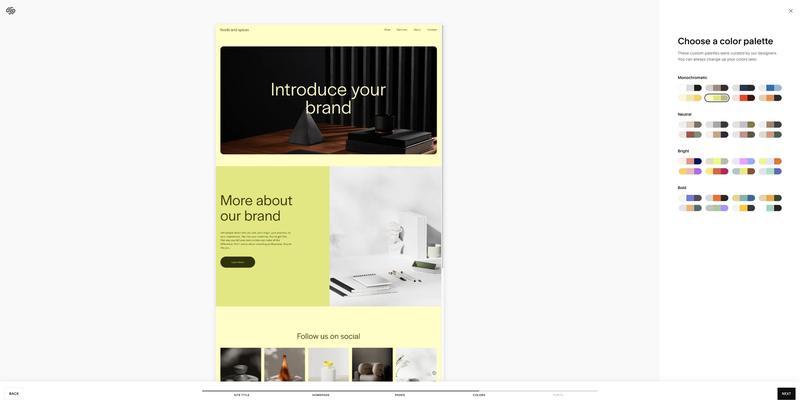 Task type: locate. For each thing, give the bounding box(es) containing it.
monochromatic
[[679, 75, 708, 80]]

were
[[721, 51, 730, 56]]

you
[[679, 57, 685, 62]]

back button
[[4, 388, 24, 400]]

up
[[722, 57, 727, 62]]

curated
[[731, 51, 745, 56]]

homepage
[[313, 394, 330, 397]]

color
[[721, 36, 742, 46]]

back
[[9, 392, 19, 396]]

next
[[783, 392, 792, 396]]

your
[[728, 57, 736, 62]]

site
[[234, 394, 241, 397]]

these custom palettes were curated by our designers. you can always change up your colors later.
[[679, 51, 778, 62]]

neutral
[[679, 112, 692, 117]]

our
[[752, 51, 758, 56]]

title
[[242, 394, 250, 397]]

always
[[694, 57, 706, 62]]



Task type: describe. For each thing, give the bounding box(es) containing it.
site title
[[234, 394, 250, 397]]

fonts
[[554, 394, 564, 397]]

later.
[[749, 57, 758, 62]]

colors
[[737, 57, 748, 62]]

these
[[679, 51, 690, 56]]

choose a color palette
[[679, 36, 774, 46]]

choose
[[679, 36, 711, 46]]

by
[[746, 51, 751, 56]]

designers.
[[759, 51, 778, 56]]

palette
[[744, 36, 774, 46]]

next button
[[778, 388, 796, 400]]

a
[[713, 36, 718, 46]]

custom
[[691, 51, 705, 56]]

bold
[[679, 185, 687, 190]]

palettes
[[705, 51, 720, 56]]

pages
[[395, 394, 405, 397]]

colors
[[473, 394, 486, 397]]

change
[[707, 57, 721, 62]]

bright
[[679, 149, 690, 154]]

can
[[686, 57, 693, 62]]



Task type: vqa. For each thing, say whether or not it's contained in the screenshot.
our
yes



